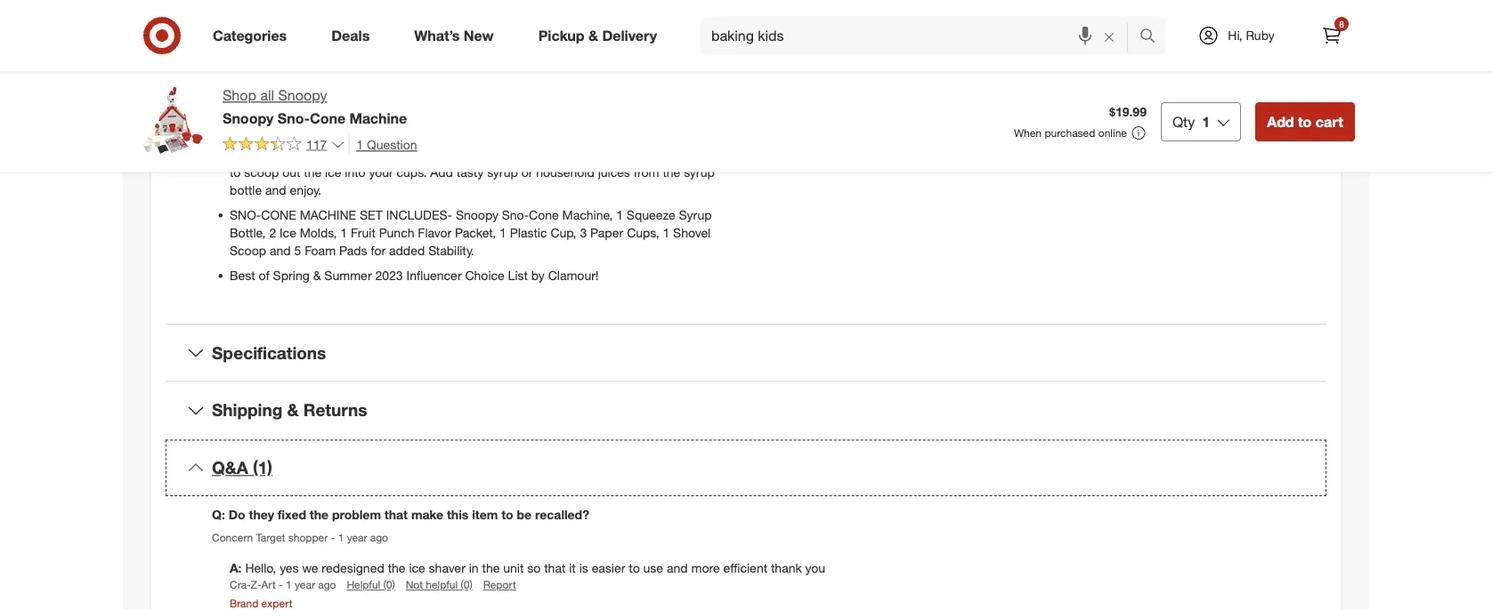 Task type: vqa. For each thing, say whether or not it's contained in the screenshot.
the Bausch + Lomb Boston Advance Cleansing Contact Lens Solution - 1 fl oz, 1 of 9 image
no



Task type: describe. For each thing, give the bounding box(es) containing it.
year inside 'q: do they fixed the problem that make this item to be recalled? concern target shopper - 1 year ago'
[[347, 531, 367, 545]]

the down cube
[[582, 147, 600, 162]]

squeeze
[[627, 207, 675, 223]]

report
[[483, 578, 516, 592]]

unit
[[503, 561, 524, 576]]

(0) inside not helpful  (0) button
[[461, 578, 472, 592]]

packet,
[[455, 225, 496, 241]]

cups,
[[627, 225, 659, 241]]

homemade
[[432, 33, 495, 48]]

1 vertical spatial machine
[[357, 51, 404, 66]]

1 syrup from the left
[[487, 164, 518, 180]]

search button
[[1132, 16, 1174, 59]]

choice
[[465, 268, 505, 283]]

- inside 'q: do they fixed the problem that make this item to be recalled? concern target shopper - 1 year ago'
[[331, 531, 335, 545]]

and down scoop
[[265, 182, 286, 198]]

1 vertical spatial that
[[544, 561, 566, 576]]

to left use, at the left of the page
[[657, 93, 668, 109]]

use
[[284, 93, 309, 109]]

0 vertical spatial with
[[584, 33, 607, 48]]

mold
[[621, 111, 649, 127]]

yes
[[280, 561, 299, 576]]

when purchased online
[[1014, 126, 1127, 140]]

ice inside easy to use sno-cone maker- this sno-cone machine is safe and easy to use, but recommended to have adult supervision. to make the shaved ice, just mold and freeze some ice cubes with included ice molds. then insert your ice cube the ice chute. using the snoopy ice shaver, just cover the ice chute and crank to shave the ice. use the fun shovel to scoop out the ice into your cups. add tasty syrup or household juices from the syrup bottle and enjoy.
[[276, 147, 293, 162]]

use,
[[672, 93, 695, 109]]

target
[[256, 531, 285, 545]]

to inside homemade sno-cones- enjoy a homemade sno-cone treat with his machine for kids. the snoopy sno-cone machine allows you to make tasty treats with just household ice and included flavor packet.
[[469, 51, 480, 66]]

best of spring & summer 2023 influencer choice list by clamour!
[[230, 268, 599, 283]]

1 left fruit
[[340, 225, 347, 241]]

the inside 'q: do they fixed the problem that make this item to be recalled? concern target shopper - 1 year ago'
[[310, 508, 329, 523]]

1 vertical spatial is
[[579, 561, 588, 576]]

pickup & delivery link
[[523, 16, 679, 55]]

ago inside 'q: do they fixed the problem that make this item to be recalled? concern target shopper - 1 year ago'
[[370, 531, 388, 545]]

safe
[[577, 93, 600, 109]]

1 question
[[356, 137, 417, 152]]

1 vertical spatial your
[[369, 164, 393, 180]]

chute.
[[646, 129, 680, 144]]

list
[[508, 268, 528, 283]]

3
[[580, 225, 587, 241]]

helpful
[[347, 578, 380, 592]]

ice down the recommended
[[264, 129, 280, 144]]

a: hello, yes we redesigned the ice shaver in the unit so that it is easier to use and more efficient  thank you
[[230, 561, 825, 576]]

to left the use
[[629, 561, 640, 576]]

the down fun
[[663, 164, 680, 180]]

117
[[306, 136, 327, 152]]

chute
[[438, 147, 470, 162]]

$19.99
[[1109, 104, 1147, 120]]

for inside sno-cone machine set includes- snoopy sno-cone machine, 1 squeeze syrup bottle, 2 ice molds, 1 fruit punch flavor packet, 1 plastic cup, 3 paper cups, 1 shovel scoop and 5 foam pads for added stability.
[[371, 243, 386, 258]]

scoop
[[230, 243, 266, 258]]

influencer
[[406, 268, 462, 283]]

molds,
[[300, 225, 337, 241]]

brand expert
[[230, 597, 292, 611]]

categories link
[[198, 16, 309, 55]]

1 vertical spatial sno-
[[300, 51, 325, 66]]

flavor
[[418, 225, 451, 241]]

2 horizontal spatial cone
[[524, 33, 551, 48]]

specifications
[[212, 343, 326, 363]]

deals link
[[316, 16, 392, 55]]

& for returns
[[287, 400, 299, 421]]

recalled?
[[535, 508, 589, 523]]

thank
[[771, 561, 802, 576]]

included inside easy to use sno-cone maker- this sno-cone machine is safe and easy to use, but recommended to have adult supervision. to make the shaved ice, just mold and freeze some ice cubes with included ice molds. then insert your ice cube the ice chute. using the snoopy ice shaver, just cover the ice chute and crank to shave the ice. use the fun shovel to scoop out the ice into your cups. add tasty syrup or household juices from the syrup bottle and enjoy.
[[348, 129, 396, 144]]

1 vertical spatial just
[[598, 111, 618, 127]]

ice down supervision.
[[399, 129, 416, 144]]

cups.
[[397, 164, 427, 180]]

fixed
[[278, 508, 306, 523]]

sno- inside sno-cone machine set includes- snoopy sno-cone machine, 1 squeeze syrup bottle, 2 ice molds, 1 fruit punch flavor packet, 1 plastic cup, 3 paper cups, 1 shovel scoop and 5 foam pads for added stability.
[[230, 207, 261, 223]]

1 vertical spatial &
[[313, 268, 321, 283]]

1 vertical spatial with
[[583, 51, 606, 66]]

image of snoopy sno-cone machine image
[[137, 85, 208, 157]]

it
[[569, 561, 576, 576]]

cone inside easy to use sno-cone maker- this sno-cone machine is safe and easy to use, but recommended to have adult supervision. to make the shaved ice, just mold and freeze some ice cubes with included ice molds. then insert your ice cube the ice chute. using the snoopy ice shaver, just cover the ice chute and crank to shave the ice. use the fun shovel to scoop out the ice into your cups. add tasty syrup or household juices from the syrup bottle and enjoy.
[[482, 93, 510, 109]]

the up ice.
[[605, 129, 623, 144]]

and up chute.
[[653, 111, 674, 127]]

cone inside sno-cone machine set includes- snoopy sno-cone machine, 1 squeeze syrup bottle, 2 ice molds, 1 fruit punch flavor packet, 1 plastic cup, 3 paper cups, 1 shovel scoop and 5 foam pads for added stability.
[[261, 207, 296, 223]]

1 question link
[[348, 134, 417, 155]]

the up shovel
[[719, 129, 737, 144]]

shaver,
[[296, 147, 336, 162]]

item
[[472, 508, 498, 523]]

cube
[[573, 129, 601, 144]]

ice left into
[[325, 164, 341, 180]]

to up bottle
[[230, 164, 241, 180]]

to left have
[[315, 111, 326, 127]]

cone inside shop all snoopy snoopy sno-cone machine
[[310, 109, 346, 127]]

plastic
[[510, 225, 547, 241]]

8
[[1339, 18, 1344, 29]]

add to cart
[[1267, 113, 1343, 130]]

1 right cups,
[[663, 225, 670, 241]]

shopper
[[288, 531, 328, 545]]

bottle
[[230, 182, 262, 198]]

0 horizontal spatial -
[[279, 578, 283, 592]]

then
[[460, 129, 488, 144]]

supervision.
[[390, 111, 457, 127]]

cubes
[[284, 129, 318, 144]]

add inside easy to use sno-cone maker- this sno-cone machine is safe and easy to use, but recommended to have adult supervision. to make the shaved ice, just mold and freeze some ice cubes with included ice molds. then insert your ice cube the ice chute. using the snoopy ice shaver, just cover the ice chute and crank to shave the ice. use the fun shovel to scoop out the ice into your cups. add tasty syrup or household juices from the syrup bottle and enjoy.
[[430, 164, 453, 180]]

recommended
[[230, 111, 311, 127]]

the down "shaver,"
[[304, 164, 322, 180]]

you inside homemade sno-cones- enjoy a homemade sno-cone treat with his machine for kids. the snoopy sno-cone machine allows you to make tasty treats with just household ice and included flavor packet.
[[446, 51, 466, 66]]

spring
[[273, 268, 310, 283]]

search
[[1132, 29, 1174, 46]]

hi,
[[1228, 28, 1242, 43]]

tasty inside easy to use sno-cone maker- this sno-cone machine is safe and easy to use, but recommended to have adult supervision. to make the shaved ice, just mold and freeze some ice cubes with included ice molds. then insert your ice cube the ice chute. using the snoopy ice shaver, just cover the ice chute and crank to shave the ice. use the fun shovel to scoop out the ice into your cups. add tasty syrup or household juices from the syrup bottle and enjoy.
[[457, 164, 484, 180]]

new
[[464, 27, 494, 44]]

hello,
[[245, 561, 276, 576]]

and inside homemade sno-cones- enjoy a homemade sno-cone treat with his machine for kids. the snoopy sno-cone machine allows you to make tasty treats with just household ice and included flavor packet.
[[715, 51, 736, 66]]

have
[[329, 111, 356, 127]]

juices
[[598, 164, 630, 180]]

with inside easy to use sno-cone maker- this sno-cone machine is safe and easy to use, but recommended to have adult supervision. to make the shaved ice, just mold and freeze some ice cubes with included ice molds. then insert your ice cube the ice chute. using the snoopy ice shaver, just cover the ice chute and crank to shave the ice. use the fun shovel to scoop out the ice into your cups. add tasty syrup or household juices from the syrup bottle and enjoy.
[[321, 129, 345, 144]]

ice,
[[575, 111, 594, 127]]

q&a
[[212, 458, 248, 478]]

what's
[[414, 27, 460, 44]]

homemade sno-cones- enjoy a homemade sno-cone treat with his machine for kids. the snoopy sno-cone machine allows you to make tasty treats with just household ice and included flavor packet.
[[230, 33, 736, 84]]

1 down yes
[[286, 578, 292, 592]]

household inside homemade sno-cones- enjoy a homemade sno-cone treat with his machine for kids. the snoopy sno-cone machine allows you to make tasty treats with just household ice and included flavor packet.
[[633, 51, 691, 66]]

a:
[[230, 561, 242, 576]]

q&a (1) button
[[166, 440, 1327, 497]]

make inside 'q: do they fixed the problem that make this item to be recalled? concern target shopper - 1 year ago'
[[411, 508, 443, 523]]

ice.
[[603, 147, 622, 162]]

snoopy inside homemade sno-cones- enjoy a homemade sno-cone treat with his machine for kids. the snoopy sno-cone machine allows you to make tasty treats with just household ice and included flavor packet.
[[254, 51, 297, 66]]

treat
[[555, 33, 580, 48]]

set
[[360, 207, 383, 223]]

cup,
[[551, 225, 576, 241]]

snoopy down flavor
[[278, 87, 327, 104]]

for inside homemade sno-cones- enjoy a homemade sno-cone treat with his machine for kids. the snoopy sno-cone machine allows you to make tasty treats with just household ice and included flavor packet.
[[680, 33, 695, 48]]

q&a (1)
[[212, 458, 272, 478]]

2 vertical spatial just
[[340, 147, 360, 162]]

1 vertical spatial year
[[295, 578, 315, 592]]

cart
[[1316, 113, 1343, 130]]

deals
[[331, 27, 370, 44]]

returns
[[303, 400, 367, 421]]

the down chute.
[[651, 147, 669, 162]]

that inside 'q: do they fixed the problem that make this item to be recalled? concern target shopper - 1 year ago'
[[384, 508, 408, 523]]

clamour!
[[548, 268, 599, 283]]

the up cups. at the top left of page
[[397, 147, 415, 162]]

flavor
[[281, 68, 311, 84]]

sno- inside sno-cone machine set includes- snoopy sno-cone machine, 1 squeeze syrup bottle, 2 ice molds, 1 fruit punch flavor packet, 1 plastic cup, 3 paper cups, 1 shovel scoop and 5 foam pads for added stability.
[[502, 207, 529, 223]]

fun
[[673, 147, 690, 162]]

helpful
[[426, 578, 458, 592]]

add to cart button
[[1255, 102, 1355, 141]]

foam
[[305, 243, 336, 258]]

ice inside sno-cone machine set includes- snoopy sno-cone machine, 1 squeeze syrup bottle, 2 ice molds, 1 fruit punch flavor packet, 1 plastic cup, 3 paper cups, 1 shovel scoop and 5 foam pads for added stability.
[[280, 225, 296, 241]]

the up insert
[[511, 111, 528, 127]]

pickup
[[538, 27, 585, 44]]

concern
[[212, 531, 253, 545]]

sno- inside easy to use sno-cone maker- this sno-cone machine is safe and easy to use, but recommended to have adult supervision. to make the shaved ice, just mold and freeze some ice cubes with included ice molds. then insert your ice cube the ice chute. using the snoopy ice shaver, just cover the ice chute and crank to shave the ice. use the fun shovel to scoop out the ice into your cups. add tasty syrup or household juices from the syrup bottle and enjoy.
[[312, 93, 344, 109]]

online
[[1098, 126, 1127, 140]]

and right the use
[[667, 561, 688, 576]]



Task type: locate. For each thing, give the bounding box(es) containing it.
machine inside easy to use sno-cone maker- this sno-cone machine is safe and easy to use, but recommended to have adult supervision. to make the shaved ice, just mold and freeze some ice cubes with included ice molds. then insert your ice cube the ice chute. using the snoopy ice shaver, just cover the ice chute and crank to shave the ice. use the fun shovel to scoop out the ice into your cups. add tasty syrup or household juices from the syrup bottle and enjoy.
[[514, 93, 561, 109]]

snoopy inside easy to use sno-cone maker- this sno-cone machine is safe and easy to use, but recommended to have adult supervision. to make the shaved ice, just mold and freeze some ice cubes with included ice molds. then insert your ice cube the ice chute. using the snoopy ice shaver, just cover the ice chute and crank to shave the ice. use the fun shovel to scoop out the ice into your cups. add tasty syrup or household juices from the syrup bottle and enjoy.
[[230, 147, 272, 162]]

ruby
[[1246, 28, 1275, 43]]

some
[[230, 129, 261, 144]]

tasty left the treats
[[517, 51, 545, 66]]

redesigned
[[322, 561, 384, 576]]

make inside easy to use sno-cone maker- this sno-cone machine is safe and easy to use, but recommended to have adult supervision. to make the shaved ice, just mold and freeze some ice cubes with included ice molds. then insert your ice cube the ice chute. using the snoopy ice shaver, just cover the ice chute and crank to shave the ice. use the fun shovel to scoop out the ice into your cups. add tasty syrup or household juices from the syrup bottle and enjoy.
[[477, 111, 507, 127]]

make up 'shaver'
[[411, 508, 443, 523]]

0 vertical spatial you
[[446, 51, 466, 66]]

- right shopper
[[331, 531, 335, 545]]

0 vertical spatial machine
[[629, 33, 677, 48]]

helpful  (0) button
[[347, 578, 395, 593]]

this inside easy to use sno-cone maker- this sno-cone machine is safe and easy to use, but recommended to have adult supervision. to make the shaved ice, just mold and freeze some ice cubes with included ice molds. then insert your ice cube the ice chute. using the snoopy ice shaver, just cover the ice chute and crank to shave the ice. use the fun shovel to scoop out the ice into your cups. add tasty syrup or household juices from the syrup bottle and enjoy.
[[434, 93, 454, 109]]

sno- up packet.
[[305, 33, 337, 48]]

1 horizontal spatial cone
[[344, 93, 379, 109]]

0 horizontal spatial household
[[536, 164, 595, 180]]

1 vertical spatial cone
[[261, 207, 296, 223]]

1 horizontal spatial -
[[331, 531, 335, 545]]

cover
[[363, 147, 394, 162]]

cone up plastic
[[529, 207, 559, 223]]

1 vertical spatial cone
[[529, 207, 559, 223]]

sno- inside shop all snoopy snoopy sno-cone machine
[[278, 109, 310, 127]]

0 vertical spatial included
[[230, 68, 278, 84]]

- right art
[[279, 578, 283, 592]]

year
[[347, 531, 367, 545], [295, 578, 315, 592]]

0 vertical spatial make
[[484, 51, 514, 66]]

1 horizontal spatial cone
[[482, 93, 510, 109]]

more
[[691, 561, 720, 576]]

-
[[331, 531, 335, 545], [279, 578, 283, 592]]

sno- inside homemade sno-cones- enjoy a homemade sno-cone treat with his machine for kids. the snoopy sno-cone machine allows you to make tasty treats with just household ice and included flavor packet.
[[305, 33, 337, 48]]

1 horizontal spatial sno-
[[457, 93, 482, 109]]

0 horizontal spatial ago
[[318, 578, 336, 592]]

they
[[249, 508, 274, 523]]

household down the shave
[[536, 164, 595, 180]]

sno- right new
[[498, 33, 524, 48]]

0 horizontal spatial year
[[295, 578, 315, 592]]

just inside homemade sno-cones- enjoy a homemade sno-cone treat with his machine for kids. the snoopy sno-cone machine allows you to make tasty treats with just household ice and included flavor packet.
[[610, 51, 630, 66]]

includes-
[[386, 207, 452, 223]]

0 vertical spatial your
[[526, 129, 550, 144]]

make
[[484, 51, 514, 66], [477, 111, 507, 127], [411, 508, 443, 523]]

stability.
[[428, 243, 474, 258]]

and down then
[[473, 147, 494, 162]]

to up the or
[[532, 147, 543, 162]]

report button
[[483, 578, 516, 593]]

and inside sno-cone machine set includes- snoopy sno-cone machine, 1 squeeze syrup bottle, 2 ice molds, 1 fruit punch flavor packet, 1 plastic cup, 3 paper cups, 1 shovel scoop and 5 foam pads for added stability.
[[270, 243, 291, 258]]

the up shopper
[[310, 508, 329, 523]]

your down shaved
[[526, 129, 550, 144]]

shop all snoopy snoopy sno-cone machine
[[223, 87, 407, 127]]

1 horizontal spatial you
[[805, 561, 825, 576]]

of
[[259, 268, 269, 283]]

punch
[[379, 225, 414, 241]]

0 horizontal spatial syrup
[[487, 164, 518, 180]]

ice up "out"
[[276, 147, 293, 162]]

what's new link
[[399, 16, 516, 55]]

best
[[230, 268, 255, 283]]

ice up not
[[409, 561, 425, 576]]

with left his
[[584, 33, 607, 48]]

syrup down crank
[[487, 164, 518, 180]]

1 up paper
[[616, 207, 623, 223]]

2 (0) from the left
[[461, 578, 472, 592]]

sno- down use
[[278, 109, 310, 127]]

year down problem
[[347, 531, 367, 545]]

with down have
[[321, 129, 345, 144]]

0 vertical spatial cone
[[344, 93, 379, 109]]

1 vertical spatial ice
[[280, 225, 296, 241]]

to inside 'q: do they fixed the problem that make this item to be recalled? concern target shopper - 1 year ago'
[[501, 508, 513, 523]]

ice down mold
[[626, 129, 642, 144]]

1 horizontal spatial sno-
[[502, 207, 529, 223]]

1 horizontal spatial cone
[[529, 207, 559, 223]]

add down 'chute'
[[430, 164, 453, 180]]

to
[[461, 111, 473, 127]]

1 (0) from the left
[[383, 578, 395, 592]]

2 vertical spatial sno-
[[457, 93, 482, 109]]

0 vertical spatial cone
[[524, 33, 551, 48]]

(1)
[[253, 458, 272, 478]]

2 horizontal spatial sno-
[[498, 33, 524, 48]]

1 horizontal spatial your
[[526, 129, 550, 144]]

and
[[715, 51, 736, 66], [604, 93, 625, 109], [653, 111, 674, 127], [473, 147, 494, 162], [265, 182, 286, 198], [270, 243, 291, 258], [667, 561, 688, 576]]

kids.
[[699, 33, 724, 48]]

0 horizontal spatial &
[[287, 400, 299, 421]]

0 vertical spatial ice
[[276, 147, 293, 162]]

1 vertical spatial included
[[348, 129, 396, 144]]

0 horizontal spatial your
[[369, 164, 393, 180]]

(0) inside helpful  (0) button
[[383, 578, 395, 592]]

sno- up flavor
[[300, 51, 325, 66]]

cone up the "adult"
[[344, 93, 379, 109]]

enjoy
[[388, 33, 418, 48]]

0 horizontal spatial sno-
[[300, 51, 325, 66]]

sno- up plastic
[[502, 207, 529, 223]]

1 horizontal spatial for
[[680, 33, 695, 48]]

1 horizontal spatial is
[[579, 561, 588, 576]]

the
[[511, 111, 528, 127], [605, 129, 623, 144], [719, 129, 737, 144], [397, 147, 415, 162], [582, 147, 600, 162], [651, 147, 669, 162], [304, 164, 322, 180], [663, 164, 680, 180], [310, 508, 329, 523], [388, 561, 406, 576], [482, 561, 500, 576]]

the up the helpful  (0)
[[388, 561, 406, 576]]

machine
[[300, 207, 356, 223]]

0 vertical spatial sno-
[[498, 33, 524, 48]]

bottle,
[[230, 225, 266, 241]]

z-
[[251, 578, 261, 592]]

0 vertical spatial for
[[680, 33, 695, 48]]

0 vertical spatial cone
[[310, 109, 346, 127]]

sno-
[[305, 33, 337, 48], [312, 93, 344, 109], [230, 207, 261, 223]]

brand
[[230, 597, 258, 611]]

cones-
[[337, 33, 385, 48]]

ice inside homemade sno-cones- enjoy a homemade sno-cone treat with his machine for kids. the snoopy sno-cone machine allows you to make tasty treats with just household ice and included flavor packet.
[[695, 51, 711, 66]]

1 horizontal spatial &
[[313, 268, 321, 283]]

sno- up have
[[312, 93, 344, 109]]

(0) left not
[[383, 578, 395, 592]]

1 vertical spatial make
[[477, 111, 507, 127]]

to
[[469, 51, 480, 66], [657, 93, 668, 109], [315, 111, 326, 127], [1298, 113, 1312, 130], [532, 147, 543, 162], [230, 164, 241, 180], [501, 508, 513, 523], [629, 561, 640, 576]]

& for delivery
[[588, 27, 598, 44]]

0 horizontal spatial for
[[371, 243, 386, 258]]

0 horizontal spatial included
[[230, 68, 278, 84]]

0 horizontal spatial machine
[[357, 51, 404, 66]]

use
[[643, 561, 663, 576]]

ice down kids.
[[695, 51, 711, 66]]

1 down problem
[[338, 531, 344, 545]]

all
[[260, 87, 274, 104]]

you
[[446, 51, 466, 66], [805, 561, 825, 576]]

machine up shaved
[[514, 93, 561, 109]]

2 syrup from the left
[[684, 164, 715, 180]]

1 left plastic
[[500, 225, 506, 241]]

0 horizontal spatial that
[[384, 508, 408, 523]]

snoopy up packet,
[[456, 207, 498, 223]]

out
[[282, 164, 300, 180]]

machine right his
[[629, 33, 677, 48]]

fruit
[[351, 225, 376, 241]]

qty
[[1172, 113, 1195, 130]]

you down homemade
[[446, 51, 466, 66]]

a
[[422, 33, 428, 48]]

(0) down in
[[461, 578, 472, 592]]

1 vertical spatial -
[[279, 578, 283, 592]]

household down delivery
[[633, 51, 691, 66]]

1 vertical spatial sno-
[[312, 93, 344, 109]]

1
[[1202, 113, 1210, 130], [356, 137, 363, 152], [616, 207, 623, 223], [340, 225, 347, 241], [500, 225, 506, 241], [663, 225, 670, 241], [338, 531, 344, 545], [286, 578, 292, 592]]

included inside homemade sno-cones- enjoy a homemade sno-cone treat with his machine for kids. the snoopy sno-cone machine allows you to make tasty treats with just household ice and included flavor packet.
[[230, 68, 278, 84]]

1 vertical spatial this
[[447, 508, 469, 523]]

efficient
[[723, 561, 767, 576]]

from
[[634, 164, 659, 180]]

cone left treat
[[524, 33, 551, 48]]

2 vertical spatial &
[[287, 400, 299, 421]]

0 horizontal spatial sno-
[[278, 109, 310, 127]]

and left 5
[[270, 243, 291, 258]]

problem
[[332, 508, 381, 523]]

the right in
[[482, 561, 500, 576]]

add inside button
[[1267, 113, 1294, 130]]

with
[[584, 33, 607, 48], [583, 51, 606, 66], [321, 129, 345, 144]]

1 horizontal spatial tasty
[[517, 51, 545, 66]]

easy
[[628, 93, 654, 109]]

0 horizontal spatial (0)
[[383, 578, 395, 592]]

cra-z-art - 1 year ago
[[230, 578, 336, 592]]

delivery
[[602, 27, 657, 44]]

easy
[[230, 93, 261, 109]]

for left kids.
[[680, 33, 695, 48]]

1 horizontal spatial machine
[[514, 93, 561, 109]]

not
[[406, 578, 423, 592]]

& inside dropdown button
[[287, 400, 299, 421]]

that right problem
[[384, 508, 408, 523]]

snoopy inside sno-cone machine set includes- snoopy sno-cone machine, 1 squeeze syrup bottle, 2 ice molds, 1 fruit punch flavor packet, 1 plastic cup, 3 paper cups, 1 shovel scoop and 5 foam pads for added stability.
[[456, 207, 498, 223]]

1 horizontal spatial year
[[347, 531, 367, 545]]

2 horizontal spatial &
[[588, 27, 598, 44]]

2 vertical spatial machine
[[514, 93, 561, 109]]

0 vertical spatial add
[[1267, 113, 1294, 130]]

ice up the shave
[[554, 129, 570, 144]]

1 vertical spatial cone
[[325, 51, 353, 66]]

0 horizontal spatial add
[[430, 164, 453, 180]]

this left item
[[447, 508, 469, 523]]

sno-
[[498, 33, 524, 48], [300, 51, 325, 66], [457, 93, 482, 109]]

make inside homemade sno-cones- enjoy a homemade sno-cone treat with his machine for kids. the snoopy sno-cone machine allows you to make tasty treats with just household ice and included flavor packet.
[[484, 51, 514, 66]]

household inside easy to use sno-cone maker- this sno-cone machine is safe and easy to use, but recommended to have adult supervision. to make the shaved ice, just mold and freeze some ice cubes with included ice molds. then insert your ice cube the ice chute. using the snoopy ice shaver, just cover the ice chute and crank to shave the ice. use the fun shovel to scoop out the ice into your cups. add tasty syrup or household juices from the syrup bottle and enjoy.
[[536, 164, 595, 180]]

ice right 2
[[280, 225, 296, 241]]

2 vertical spatial make
[[411, 508, 443, 523]]

1 vertical spatial ago
[[318, 578, 336, 592]]

1 vertical spatial you
[[805, 561, 825, 576]]

1 horizontal spatial (0)
[[461, 578, 472, 592]]

& left returns
[[287, 400, 299, 421]]

1 vertical spatial sno-
[[502, 207, 529, 223]]

1 horizontal spatial add
[[1267, 113, 1294, 130]]

0 horizontal spatial cone
[[310, 109, 346, 127]]

is right it
[[579, 561, 588, 576]]

0 vertical spatial just
[[610, 51, 630, 66]]

syrup down shovel
[[684, 164, 715, 180]]

to down homemade
[[469, 51, 480, 66]]

0 vertical spatial year
[[347, 531, 367, 545]]

household
[[633, 51, 691, 66], [536, 164, 595, 180]]

sno- inside easy to use sno-cone maker- this sno-cone machine is safe and easy to use, but recommended to have adult supervision. to make the shaved ice, just mold and freeze some ice cubes with included ice molds. then insert your ice cube the ice chute. using the snoopy ice shaver, just cover the ice chute and crank to shave the ice. use the fun shovel to scoop out the ice into your cups. add tasty syrup or household juices from the syrup bottle and enjoy.
[[457, 93, 482, 109]]

just right ice,
[[598, 111, 618, 127]]

paper
[[590, 225, 623, 241]]

1 vertical spatial tasty
[[457, 164, 484, 180]]

1 inside 'q: do they fixed the problem that make this item to be recalled? concern target shopper - 1 year ago'
[[338, 531, 344, 545]]

this inside 'q: do they fixed the problem that make this item to be recalled? concern target shopper - 1 year ago'
[[447, 508, 469, 523]]

0 horizontal spatial cone
[[325, 51, 353, 66]]

to left be
[[501, 508, 513, 523]]

using
[[683, 129, 716, 144]]

shipping & returns button
[[166, 382, 1327, 439]]

1 right qty
[[1202, 113, 1210, 130]]

cra-
[[230, 578, 251, 592]]

1 horizontal spatial household
[[633, 51, 691, 66]]

adult
[[359, 111, 387, 127]]

included down the
[[230, 68, 278, 84]]

pickup & delivery
[[538, 27, 657, 44]]

your down "cover"
[[369, 164, 393, 180]]

snoopy down easy
[[223, 109, 274, 127]]

0 horizontal spatial tasty
[[457, 164, 484, 180]]

2 vertical spatial with
[[321, 129, 345, 144]]

and right safe at the left of page
[[604, 93, 625, 109]]

tasty inside homemade sno-cones- enjoy a homemade sno-cone treat with his machine for kids. the snoopy sno-cone machine allows you to make tasty treats with just household ice and included flavor packet.
[[517, 51, 545, 66]]

What can we help you find? suggestions appear below search field
[[701, 16, 1144, 55]]

1 horizontal spatial ago
[[370, 531, 388, 545]]

tasty down 'chute'
[[457, 164, 484, 180]]

0 vertical spatial household
[[633, 51, 691, 66]]

2 vertical spatial cone
[[482, 93, 510, 109]]

0 horizontal spatial is
[[564, 93, 573, 109]]

question
[[367, 137, 417, 152]]

cone up insert
[[482, 93, 510, 109]]

0 vertical spatial ago
[[370, 531, 388, 545]]

1 vertical spatial household
[[536, 164, 595, 180]]

0 vertical spatial sno-
[[278, 109, 310, 127]]

insert
[[491, 129, 523, 144]]

8 link
[[1312, 16, 1351, 55]]

and down kids.
[[715, 51, 736, 66]]

1 horizontal spatial that
[[544, 561, 566, 576]]

1 horizontal spatial included
[[348, 129, 396, 144]]

categories
[[213, 27, 287, 44]]

that left it
[[544, 561, 566, 576]]

0 horizontal spatial you
[[446, 51, 466, 66]]

cone inside easy to use sno-cone maker- this sno-cone machine is safe and easy to use, but recommended to have adult supervision. to make the shaved ice, just mold and freeze some ice cubes with included ice molds. then insert your ice cube the ice chute. using the snoopy ice shaver, just cover the ice chute and crank to shave the ice. use the fun shovel to scoop out the ice into your cups. add tasty syrup or household juices from the syrup bottle and enjoy.
[[344, 93, 379, 109]]

with down pickup & delivery
[[583, 51, 606, 66]]

packet.
[[315, 68, 355, 84]]

for down fruit
[[371, 243, 386, 258]]

just up into
[[340, 147, 360, 162]]

use
[[626, 147, 648, 162]]

year down "we"
[[295, 578, 315, 592]]

cone up the 117
[[310, 109, 346, 127]]

0 vertical spatial that
[[384, 508, 408, 523]]

0 vertical spatial sno-
[[305, 33, 337, 48]]

cone up packet.
[[325, 51, 353, 66]]

easier
[[592, 561, 625, 576]]

cone inside sno-cone machine set includes- snoopy sno-cone machine, 1 squeeze syrup bottle, 2 ice molds, 1 fruit punch flavor packet, 1 plastic cup, 3 paper cups, 1 shovel scoop and 5 foam pads for added stability.
[[529, 207, 559, 223]]

crank
[[498, 147, 528, 162]]

summer
[[324, 268, 372, 283]]

just down his
[[610, 51, 630, 66]]

0 vertical spatial -
[[331, 531, 335, 545]]

& down foam
[[313, 268, 321, 283]]

scoop
[[244, 164, 279, 180]]

to left 'cart'
[[1298, 113, 1312, 130]]

his
[[610, 33, 626, 48]]

is inside easy to use sno-cone maker- this sno-cone machine is safe and easy to use, but recommended to have adult supervision. to make the shaved ice, just mold and freeze some ice cubes with included ice molds. then insert your ice cube the ice chute. using the snoopy ice shaver, just cover the ice chute and crank to shave the ice. use the fun shovel to scoop out the ice into your cups. add tasty syrup or household juices from the syrup bottle and enjoy.
[[564, 93, 573, 109]]

0 vertical spatial tasty
[[517, 51, 545, 66]]

0 vertical spatial &
[[588, 27, 598, 44]]

enjoy.
[[290, 182, 321, 198]]

this up supervision.
[[434, 93, 454, 109]]

to inside button
[[1298, 113, 1312, 130]]

ice down molds.
[[419, 147, 435, 162]]

0 vertical spatial this
[[434, 93, 454, 109]]

sno- up to
[[457, 93, 482, 109]]

& left his
[[588, 27, 598, 44]]

sno- up bottle,
[[230, 207, 261, 223]]

0 vertical spatial is
[[564, 93, 573, 109]]

hi, ruby
[[1228, 28, 1275, 43]]

1 vertical spatial for
[[371, 243, 386, 258]]

you right thank
[[805, 561, 825, 576]]

be
[[517, 508, 532, 523]]

ago down "we"
[[318, 578, 336, 592]]

qty 1
[[1172, 113, 1210, 130]]

2 horizontal spatial machine
[[629, 33, 677, 48]]

added
[[389, 243, 425, 258]]

1 horizontal spatial syrup
[[684, 164, 715, 180]]

snoopy down the homemade
[[254, 51, 297, 66]]

ago down problem
[[370, 531, 388, 545]]

cone
[[310, 109, 346, 127], [529, 207, 559, 223]]

1 up into
[[356, 137, 363, 152]]

not helpful  (0)
[[406, 578, 472, 592]]

1 vertical spatial add
[[430, 164, 453, 180]]



